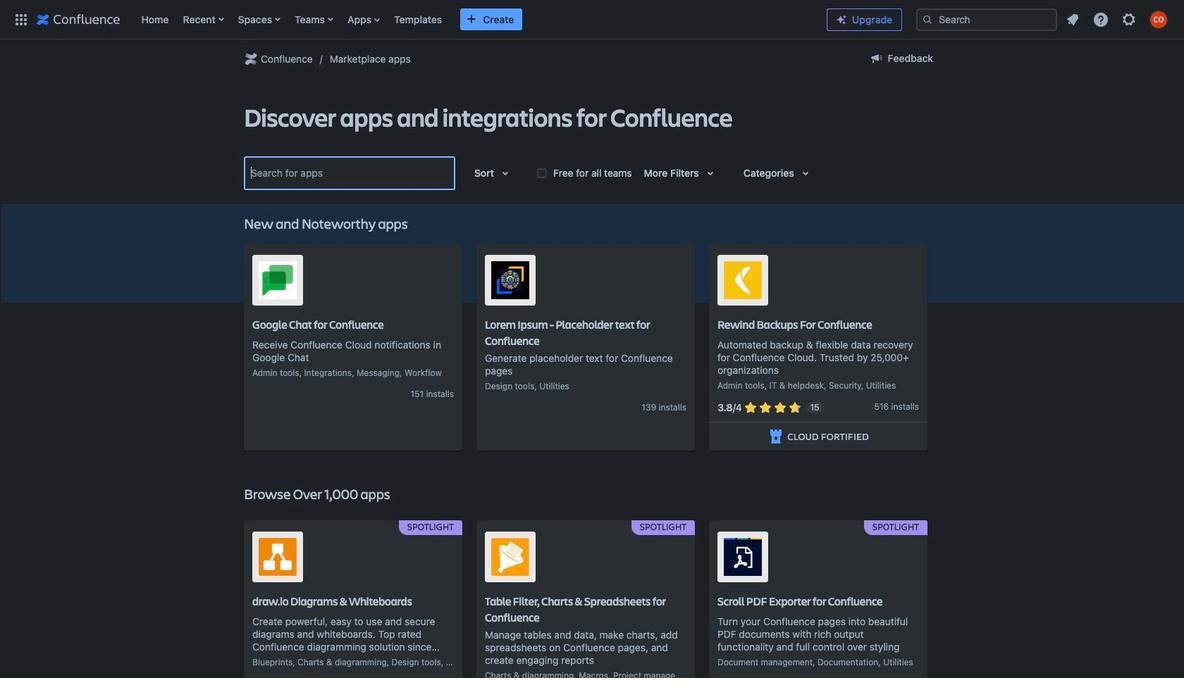 Task type: locate. For each thing, give the bounding box(es) containing it.
settings icon image
[[1121, 11, 1138, 28]]

draw.io diagrams & whiteboards image
[[259, 538, 297, 577]]

list
[[134, 0, 816, 39], [1060, 7, 1176, 32]]

cloud fortified app badge image
[[768, 428, 785, 445]]

context icon image
[[243, 51, 259, 68], [243, 51, 259, 68]]

global element
[[8, 0, 816, 39]]

confluence image
[[37, 11, 120, 28], [37, 11, 120, 28]]

rewind backups for confluence image
[[724, 262, 762, 300]]

list for appswitcher icon
[[134, 0, 816, 39]]

0 horizontal spatial list
[[134, 0, 816, 39]]

notification icon image
[[1064, 11, 1081, 28]]

table filter, charts & spreadsheets for confluence image
[[491, 538, 529, 577]]

1 horizontal spatial list
[[1060, 7, 1176, 32]]

banner
[[0, 0, 1184, 42]]

None search field
[[916, 8, 1057, 31]]

google chat for confluence image
[[259, 262, 297, 300]]



Task type: vqa. For each thing, say whether or not it's contained in the screenshot.
Lorem Ipsum - Placeholder text for Confluence IMAGE
yes



Task type: describe. For each thing, give the bounding box(es) containing it.
search image
[[922, 14, 933, 25]]

list for premium "image" at the top right of page
[[1060, 7, 1176, 32]]

premium image
[[836, 14, 847, 25]]

Search for apps field
[[247, 161, 453, 186]]

Search field
[[916, 8, 1057, 31]]

help icon image
[[1093, 11, 1110, 28]]

scroll pdf exporter for confluence image
[[724, 538, 762, 577]]

appswitcher icon image
[[13, 11, 30, 28]]

lorem ipsum - placeholder text for confluence image
[[491, 262, 529, 300]]



